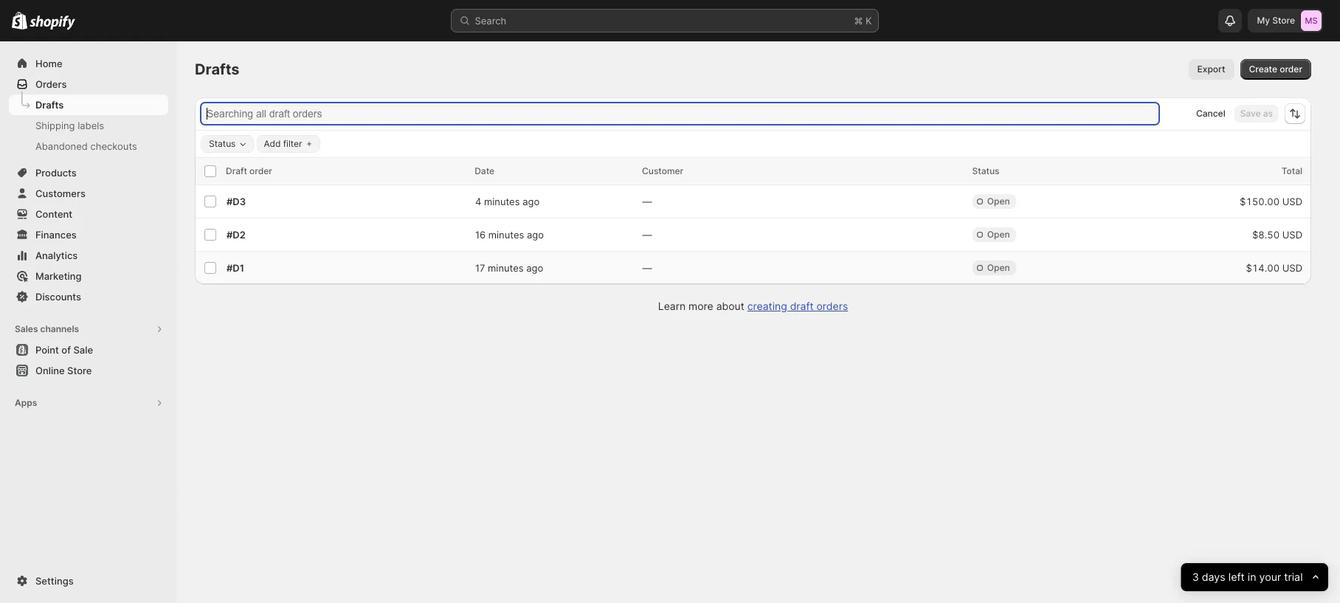 Task type: describe. For each thing, give the bounding box(es) containing it.
home link
[[9, 53, 168, 74]]

$8.50
[[1253, 229, 1280, 241]]

add
[[264, 138, 281, 149]]

#d1 link
[[227, 262, 244, 274]]

4
[[475, 196, 482, 207]]

minutes for 17
[[488, 262, 524, 274]]

create order
[[1250, 64, 1303, 75]]

home
[[35, 58, 62, 69]]

add filter button
[[257, 135, 320, 153]]

#d2
[[227, 229, 246, 241]]

checkouts
[[90, 140, 137, 152]]

1 horizontal spatial status
[[973, 165, 1000, 176]]

⌘
[[855, 15, 863, 27]]

drafts link
[[9, 95, 168, 115]]

trial
[[1285, 570, 1304, 584]]

3 days left in your trial
[[1193, 570, 1304, 584]]

discounts link
[[9, 287, 168, 307]]

total
[[1282, 165, 1303, 176]]

products link
[[9, 162, 168, 183]]

create
[[1250, 64, 1278, 75]]

17
[[475, 262, 485, 274]]

cancel button
[[1191, 105, 1232, 123]]

labels
[[78, 120, 104, 131]]

$14.00
[[1247, 262, 1280, 274]]

k
[[866, 15, 872, 27]]

store for my store
[[1273, 15, 1296, 26]]

my store
[[1258, 15, 1296, 26]]

customer
[[642, 165, 684, 176]]

$150.00
[[1241, 196, 1280, 207]]

— for 17 minutes ago
[[643, 262, 652, 274]]

draft
[[791, 300, 814, 312]]

minutes for 16
[[489, 229, 524, 241]]

online
[[35, 365, 65, 377]]

shipping labels
[[35, 120, 104, 131]]

my store image
[[1302, 10, 1323, 31]]

#d3 link
[[227, 196, 246, 207]]

minutes for 4
[[484, 196, 520, 207]]

sale
[[73, 344, 93, 356]]

abandoned checkouts
[[35, 140, 137, 152]]

shopify image
[[12, 12, 28, 30]]

products
[[35, 167, 77, 179]]

online store
[[35, 365, 92, 377]]

abandoned checkouts link
[[9, 136, 168, 157]]

online store button
[[0, 360, 177, 381]]

online store link
[[9, 360, 168, 381]]

point of sale button
[[0, 340, 177, 360]]

$150.00 usd
[[1241, 196, 1303, 207]]

add filter
[[264, 138, 302, 149]]

sales channels
[[15, 323, 79, 335]]

finances
[[35, 229, 77, 241]]

order for create order
[[1281, 64, 1303, 75]]

creating
[[748, 300, 788, 312]]

search
[[475, 15, 507, 27]]

date
[[475, 165, 495, 176]]

learn
[[659, 300, 686, 312]]

create order link
[[1241, 59, 1312, 80]]

marketing
[[35, 270, 82, 282]]

open for $150.00 usd
[[988, 196, 1011, 207]]

export button
[[1189, 59, 1235, 80]]

export
[[1198, 64, 1226, 75]]

apps button
[[9, 393, 168, 414]]

settings link
[[9, 571, 168, 591]]

settings
[[35, 575, 74, 587]]

filter
[[283, 138, 302, 149]]

orders
[[35, 78, 67, 90]]

#d1
[[227, 262, 244, 274]]

orders
[[817, 300, 849, 312]]

point of sale
[[35, 344, 93, 356]]

3 days left in your trial button
[[1182, 563, 1329, 591]]

about
[[717, 300, 745, 312]]

drafts inside drafts link
[[35, 99, 64, 111]]

ago for 4 minutes ago
[[523, 196, 540, 207]]

shipping labels link
[[9, 115, 168, 136]]

content link
[[9, 204, 168, 224]]

order for draft order
[[250, 165, 272, 176]]

16
[[475, 229, 486, 241]]

apps
[[15, 397, 37, 408]]



Task type: vqa. For each thing, say whether or not it's contained in the screenshot.


Task type: locate. For each thing, give the bounding box(es) containing it.
1 vertical spatial ago
[[527, 229, 544, 241]]

— for 4 minutes ago
[[643, 196, 652, 207]]

point of sale link
[[9, 340, 168, 360]]

store inside button
[[67, 365, 92, 377]]

status button
[[202, 136, 254, 152]]

1 horizontal spatial drafts
[[195, 61, 240, 78]]

cancel
[[1197, 108, 1226, 119]]

my
[[1258, 15, 1271, 26]]

Searching all draft orders field
[[202, 104, 1159, 123]]

status inside dropdown button
[[209, 138, 236, 149]]

left
[[1229, 570, 1246, 584]]

ago for 16 minutes ago
[[527, 229, 544, 241]]

store down "sale"
[[67, 365, 92, 377]]

order right create
[[1281, 64, 1303, 75]]

shopify image
[[30, 15, 75, 30]]

⌘ k
[[855, 15, 872, 27]]

0 vertical spatial —
[[643, 196, 652, 207]]

finances link
[[9, 224, 168, 245]]

usd
[[1283, 196, 1303, 207], [1283, 229, 1303, 241], [1283, 262, 1303, 274]]

ago for 17 minutes ago
[[527, 262, 544, 274]]

shipping
[[35, 120, 75, 131]]

1 vertical spatial store
[[67, 365, 92, 377]]

3
[[1193, 570, 1200, 584]]

usd for $150.00 usd
[[1283, 196, 1303, 207]]

usd down total
[[1283, 196, 1303, 207]]

0 vertical spatial drafts
[[195, 61, 240, 78]]

3 usd from the top
[[1283, 262, 1303, 274]]

analytics link
[[9, 245, 168, 266]]

— for 16 minutes ago
[[643, 229, 652, 241]]

0 vertical spatial order
[[1281, 64, 1303, 75]]

4 minutes ago
[[475, 196, 540, 207]]

minutes right 4
[[484, 196, 520, 207]]

of
[[62, 344, 71, 356]]

1 open from the top
[[988, 196, 1011, 207]]

0 vertical spatial usd
[[1283, 196, 1303, 207]]

0 horizontal spatial store
[[67, 365, 92, 377]]

abandoned
[[35, 140, 88, 152]]

2 — from the top
[[643, 229, 652, 241]]

—
[[643, 196, 652, 207], [643, 229, 652, 241], [643, 262, 652, 274]]

2 usd from the top
[[1283, 229, 1303, 241]]

1 vertical spatial status
[[973, 165, 1000, 176]]

0 vertical spatial store
[[1273, 15, 1296, 26]]

sales
[[15, 323, 38, 335]]

0 horizontal spatial drafts
[[35, 99, 64, 111]]

2 vertical spatial usd
[[1283, 262, 1303, 274]]

discounts
[[35, 291, 81, 303]]

open for $8.50 usd
[[988, 229, 1011, 240]]

draft
[[226, 165, 247, 176]]

customers
[[35, 188, 86, 199]]

usd for $8.50 usd
[[1283, 229, 1303, 241]]

1 horizontal spatial store
[[1273, 15, 1296, 26]]

1 — from the top
[[643, 196, 652, 207]]

days
[[1203, 570, 1227, 584]]

ago up 16 minutes ago
[[523, 196, 540, 207]]

1 vertical spatial drafts
[[35, 99, 64, 111]]

store for online store
[[67, 365, 92, 377]]

order right draft on the top of page
[[250, 165, 272, 176]]

minutes right 17
[[488, 262, 524, 274]]

usd right $8.50 on the right top of page
[[1283, 229, 1303, 241]]

2 vertical spatial ago
[[527, 262, 544, 274]]

#d3
[[227, 196, 246, 207]]

0 horizontal spatial order
[[250, 165, 272, 176]]

store right my
[[1273, 15, 1296, 26]]

3 open from the top
[[988, 262, 1011, 273]]

16 minutes ago
[[475, 229, 544, 241]]

#d2 link
[[227, 229, 246, 241]]

status
[[209, 138, 236, 149], [973, 165, 1000, 176]]

2 open from the top
[[988, 229, 1011, 240]]

usd right the $14.00
[[1283, 262, 1303, 274]]

drafts
[[195, 61, 240, 78], [35, 99, 64, 111]]

1 horizontal spatial order
[[1281, 64, 1303, 75]]

point
[[35, 344, 59, 356]]

0 vertical spatial open
[[988, 196, 1011, 207]]

more
[[689, 300, 714, 312]]

learn more about creating draft orders
[[659, 300, 849, 312]]

1 vertical spatial minutes
[[489, 229, 524, 241]]

0 vertical spatial minutes
[[484, 196, 520, 207]]

2 vertical spatial —
[[643, 262, 652, 274]]

1 vertical spatial usd
[[1283, 229, 1303, 241]]

ago down 16 minutes ago
[[527, 262, 544, 274]]

store
[[1273, 15, 1296, 26], [67, 365, 92, 377]]

0 vertical spatial ago
[[523, 196, 540, 207]]

minutes right 16
[[489, 229, 524, 241]]

3 — from the top
[[643, 262, 652, 274]]

$8.50 usd
[[1253, 229, 1303, 241]]

customers link
[[9, 183, 168, 204]]

0 horizontal spatial status
[[209, 138, 236, 149]]

ago
[[523, 196, 540, 207], [527, 229, 544, 241], [527, 262, 544, 274]]

1 usd from the top
[[1283, 196, 1303, 207]]

1 vertical spatial —
[[643, 229, 652, 241]]

0 vertical spatial status
[[209, 138, 236, 149]]

creating draft orders link
[[748, 300, 849, 312]]

marketing link
[[9, 266, 168, 287]]

in
[[1249, 570, 1257, 584]]

$14.00 usd
[[1247, 262, 1303, 274]]

draft order
[[226, 165, 272, 176]]

analytics
[[35, 250, 78, 261]]

content
[[35, 208, 72, 220]]

sales channels button
[[9, 319, 168, 340]]

1 vertical spatial open
[[988, 229, 1011, 240]]

channels
[[40, 323, 79, 335]]

17 minutes ago
[[475, 262, 544, 274]]

your
[[1260, 570, 1282, 584]]

1 vertical spatial order
[[250, 165, 272, 176]]

2 vertical spatial minutes
[[488, 262, 524, 274]]

usd for $14.00 usd
[[1283, 262, 1303, 274]]

ago up 17 minutes ago
[[527, 229, 544, 241]]

open
[[988, 196, 1011, 207], [988, 229, 1011, 240], [988, 262, 1011, 273]]

orders link
[[9, 74, 168, 95]]

open for $14.00 usd
[[988, 262, 1011, 273]]

minutes
[[484, 196, 520, 207], [489, 229, 524, 241], [488, 262, 524, 274]]

order
[[1281, 64, 1303, 75], [250, 165, 272, 176]]

2 vertical spatial open
[[988, 262, 1011, 273]]



